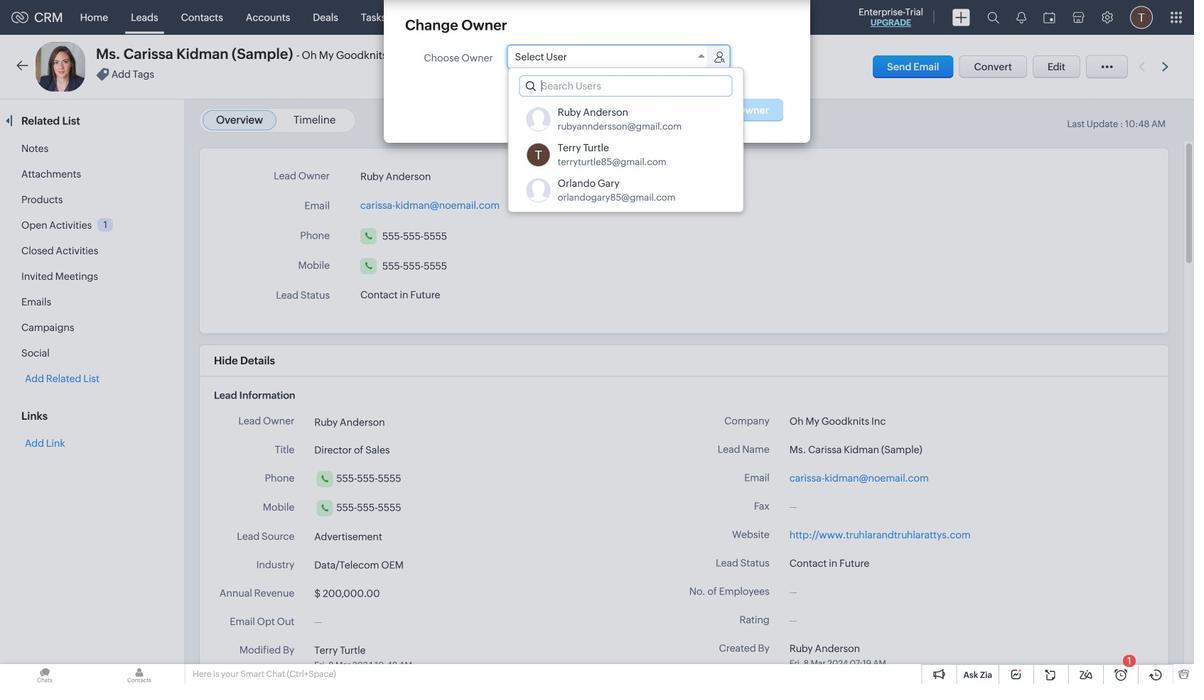 Task type: vqa. For each thing, say whether or not it's contained in the screenshot.
Alignment 'image'
no



Task type: describe. For each thing, give the bounding box(es) containing it.
search element
[[979, 0, 1008, 35]]

create menu image
[[953, 9, 971, 26]]

search image
[[988, 11, 1000, 23]]

2 option from the top
[[509, 137, 744, 173]]

calendar image
[[1044, 12, 1056, 23]]

contacts image
[[95, 665, 184, 685]]

signals image
[[1017, 11, 1027, 23]]

profile element
[[1122, 0, 1162, 34]]



Task type: locate. For each thing, give the bounding box(es) containing it.
logo image
[[11, 12, 28, 23]]

list box
[[509, 98, 744, 212]]

chats image
[[0, 665, 90, 685]]

Search Users text field
[[520, 76, 732, 96]]

option
[[509, 102, 744, 137], [509, 137, 744, 173], [509, 173, 744, 208]]

1 option from the top
[[509, 102, 744, 137]]

signals element
[[1008, 0, 1035, 35]]

None field
[[508, 46, 710, 68]]

create menu element
[[944, 0, 979, 34]]

profile image
[[1131, 6, 1153, 29]]

None button
[[614, 99, 677, 122]]

3 option from the top
[[509, 173, 744, 208]]

next record image
[[1163, 62, 1172, 71]]



